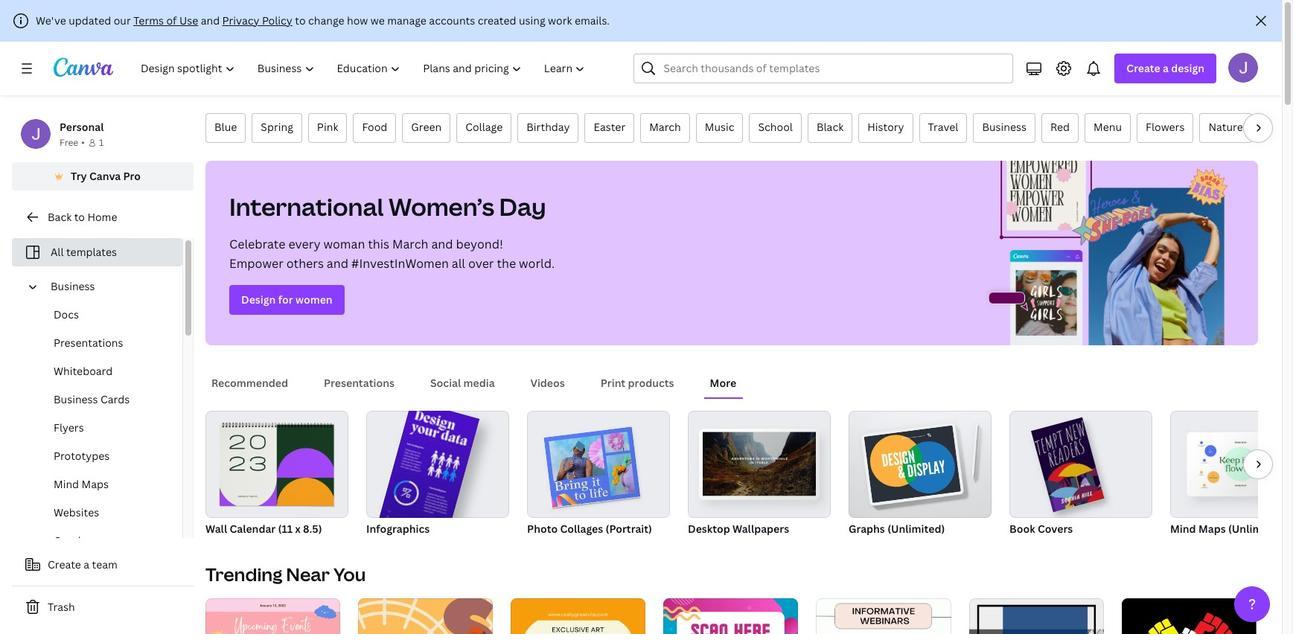 Task type: locate. For each thing, give the bounding box(es) containing it.
back to home
[[48, 210, 117, 224]]

mind map (unlimited) image inside mind maps (unlimited) link
[[1190, 436, 1293, 493]]

create
[[1127, 61, 1161, 75], [48, 558, 81, 572]]

mind map (unlimited) image
[[1171, 411, 1294, 518], [1190, 436, 1293, 493]]

social media
[[431, 376, 495, 390]]

graphs (unlimited) link
[[849, 411, 992, 539]]

0 horizontal spatial a
[[84, 558, 89, 572]]

0 horizontal spatial mind
[[54, 477, 79, 492]]

presentations button
[[318, 369, 401, 398]]

(unlimited) inside graphs (unlimited) link
[[888, 522, 945, 536]]

and up all
[[432, 236, 453, 252]]

0 vertical spatial and
[[201, 13, 220, 28]]

school link
[[750, 113, 802, 143]]

0 vertical spatial to
[[295, 13, 306, 28]]

march link
[[641, 113, 690, 143]]

red
[[1051, 120, 1070, 134]]

maps
[[82, 477, 109, 492], [1199, 522, 1227, 536]]

business up 'flyers'
[[54, 393, 98, 407]]

1 vertical spatial a
[[84, 558, 89, 572]]

1 vertical spatial presentations
[[324, 376, 395, 390]]

beyond!
[[456, 236, 503, 252]]

social media button
[[425, 369, 501, 398]]

others
[[287, 255, 324, 272]]

1 horizontal spatial (unlimited)
[[1229, 522, 1286, 536]]

create inside create a design dropdown button
[[1127, 61, 1161, 75]]

march left music
[[650, 120, 681, 134]]

0 vertical spatial create
[[1127, 61, 1161, 75]]

business
[[983, 120, 1027, 134], [51, 279, 95, 293], [54, 393, 98, 407]]

to
[[295, 13, 306, 28], [74, 210, 85, 224]]

1 horizontal spatial march
[[650, 120, 681, 134]]

try
[[71, 169, 87, 183]]

red button
[[1042, 113, 1079, 143]]

1 horizontal spatial to
[[295, 13, 306, 28]]

created
[[478, 13, 517, 28]]

create a design
[[1127, 61, 1205, 75]]

book cover image
[[1010, 411, 1153, 518], [1032, 418, 1105, 513]]

more button
[[704, 369, 743, 398]]

wall
[[206, 522, 227, 536]]

green link
[[402, 113, 451, 143]]

a inside button
[[84, 558, 89, 572]]

a inside dropdown button
[[1163, 61, 1169, 75]]

flowers
[[1146, 120, 1185, 134]]

1 horizontal spatial a
[[1163, 61, 1169, 75]]

create left team
[[48, 558, 81, 572]]

a left team
[[84, 558, 89, 572]]

book covers
[[1010, 522, 1074, 536]]

desktop wallpaper image
[[688, 411, 831, 518], [703, 432, 816, 497]]

women's
[[389, 191, 495, 223]]

book
[[1010, 522, 1036, 536]]

videos
[[531, 376, 565, 390]]

change
[[308, 13, 345, 28]]

x
[[295, 522, 301, 536]]

products
[[628, 376, 675, 390]]

graph (unlimited) image
[[849, 411, 992, 518], [864, 426, 962, 504]]

yellow simple museum art flyer image
[[511, 599, 646, 635]]

presentations inside presentations button
[[324, 376, 395, 390]]

march up #investinwomen
[[392, 236, 429, 252]]

woman
[[324, 236, 365, 252]]

home
[[87, 210, 117, 224]]

0 vertical spatial a
[[1163, 61, 1169, 75]]

march
[[650, 120, 681, 134], [392, 236, 429, 252]]

design
[[1172, 61, 1205, 75]]

social
[[431, 376, 461, 390]]

0 horizontal spatial business link
[[45, 273, 174, 301]]

0 horizontal spatial presentations
[[54, 336, 123, 350]]

2 horizontal spatial and
[[432, 236, 453, 252]]

print
[[601, 376, 626, 390]]

2 vertical spatial and
[[327, 255, 349, 272]]

1 horizontal spatial graphs
[[849, 522, 885, 536]]

0 horizontal spatial and
[[201, 13, 220, 28]]

0 horizontal spatial (unlimited)
[[888, 522, 945, 536]]

for
[[278, 293, 293, 307]]

collage
[[466, 120, 503, 134]]

wall calendar (11 x 8.5) link
[[206, 411, 349, 539]]

and down 'woman'
[[327, 255, 349, 272]]

a for design
[[1163, 61, 1169, 75]]

photo collage (portrait) image inside the photo collages (portrait) link
[[544, 427, 641, 508]]

0 vertical spatial mind
[[54, 477, 79, 492]]

graphs for graphs (unlimited)
[[849, 522, 885, 536]]

infographic image
[[365, 400, 480, 590], [366, 411, 509, 518]]

media
[[464, 376, 495, 390]]

mind maps
[[54, 477, 109, 492]]

create a design button
[[1115, 54, 1217, 83]]

0 vertical spatial march
[[650, 120, 681, 134]]

trending
[[206, 562, 283, 587]]

0 vertical spatial business link
[[974, 113, 1036, 143]]

personal
[[60, 120, 104, 134]]

create left design
[[1127, 61, 1161, 75]]

0 horizontal spatial to
[[74, 210, 85, 224]]

wall calendar (11 x 8.5) image
[[206, 411, 349, 518], [220, 425, 334, 506]]

maps for mind maps (unlimited)
[[1199, 522, 1227, 536]]

every
[[289, 236, 321, 252]]

privacy
[[222, 13, 260, 28]]

presentations for presentations button
[[324, 376, 395, 390]]

0 vertical spatial presentations
[[54, 336, 123, 350]]

business up the docs
[[51, 279, 95, 293]]

2 vertical spatial business
[[54, 393, 98, 407]]

to right back
[[74, 210, 85, 224]]

jacob simon image
[[1229, 53, 1259, 83]]

1 horizontal spatial presentations
[[324, 376, 395, 390]]

birthday link
[[518, 113, 579, 143]]

mind for mind maps (unlimited)
[[1171, 522, 1197, 536]]

1 (unlimited) from the left
[[888, 522, 945, 536]]

team
[[92, 558, 118, 572]]

infographics
[[366, 522, 430, 536]]

1 horizontal spatial maps
[[1199, 522, 1227, 536]]

photo collages (portrait)
[[527, 522, 652, 536]]

try canva pro button
[[12, 162, 194, 191]]

mind
[[54, 477, 79, 492], [1171, 522, 1197, 536]]

0 vertical spatial business
[[983, 120, 1027, 134]]

easter button
[[585, 113, 635, 143]]

0 horizontal spatial graphs
[[54, 534, 90, 548]]

mind maps (unlimited) link
[[1171, 411, 1294, 539]]

presentations inside presentations link
[[54, 336, 123, 350]]

0 horizontal spatial march
[[392, 236, 429, 252]]

we
[[371, 13, 385, 28]]

1 vertical spatial business link
[[45, 273, 174, 301]]

websites link
[[24, 499, 182, 527]]

manage
[[387, 13, 427, 28]]

updated
[[69, 13, 111, 28]]

try canva pro
[[71, 169, 141, 183]]

(unlimited)
[[888, 522, 945, 536], [1229, 522, 1286, 536]]

business button
[[974, 113, 1036, 143]]

None search field
[[634, 54, 1014, 83]]

0 vertical spatial maps
[[82, 477, 109, 492]]

0 horizontal spatial create
[[48, 558, 81, 572]]

business link down "templates"
[[45, 273, 174, 301]]

mind maps link
[[24, 471, 182, 499]]

business link
[[974, 113, 1036, 143], [45, 273, 174, 301]]

1 horizontal spatial and
[[327, 255, 349, 272]]

and right use
[[201, 13, 220, 28]]

beige and white informative webinars newsletter image
[[817, 599, 952, 635]]

birthday button
[[518, 113, 579, 143]]

collages
[[560, 522, 603, 536]]

photo collage (portrait) image
[[527, 411, 670, 518], [544, 427, 641, 508]]

1 horizontal spatial mind
[[1171, 522, 1197, 536]]

maps for mind maps
[[82, 477, 109, 492]]

presentations for presentations link
[[54, 336, 123, 350]]

wall calendar (11 x 8.5) image inside wall calendar (11 x 8.5) link
[[220, 425, 334, 506]]

business left red
[[983, 120, 1027, 134]]

celebrate
[[229, 236, 286, 252]]

business link left red button
[[974, 113, 1036, 143]]

1 vertical spatial mind
[[1171, 522, 1197, 536]]

softball tournament flyer image
[[358, 599, 493, 635]]

to right policy
[[295, 13, 306, 28]]

1 vertical spatial create
[[48, 558, 81, 572]]

over
[[468, 255, 494, 272]]

work
[[548, 13, 572, 28]]

1 vertical spatial maps
[[1199, 522, 1227, 536]]

the
[[497, 255, 516, 272]]

2 (unlimited) from the left
[[1229, 522, 1286, 536]]

and
[[201, 13, 220, 28], [432, 236, 453, 252], [327, 255, 349, 272]]

0 horizontal spatial maps
[[82, 477, 109, 492]]

create inside create a team button
[[48, 558, 81, 572]]

#investinwomen
[[351, 255, 449, 272]]

docs
[[54, 308, 79, 322]]

1 horizontal spatial create
[[1127, 61, 1161, 75]]

green button
[[402, 113, 451, 143]]

a left design
[[1163, 61, 1169, 75]]

1 vertical spatial march
[[392, 236, 429, 252]]

1 vertical spatial to
[[74, 210, 85, 224]]



Task type: describe. For each thing, give the bounding box(es) containing it.
1
[[99, 136, 104, 149]]

march button
[[641, 113, 690, 143]]

black link
[[808, 113, 853, 143]]

nature
[[1209, 120, 1244, 134]]

1 vertical spatial and
[[432, 236, 453, 252]]

recommended button
[[206, 369, 294, 398]]

we've
[[36, 13, 66, 28]]

(11
[[278, 522, 293, 536]]

create for create a design
[[1127, 61, 1161, 75]]

privacy policy link
[[222, 13, 293, 28]]

birthday
[[527, 120, 570, 134]]

1 vertical spatial business
[[51, 279, 95, 293]]

terms
[[133, 13, 164, 28]]

desktop wallpapers link
[[688, 411, 831, 539]]

menu link
[[1085, 113, 1131, 143]]

menu button
[[1085, 113, 1131, 143]]

red link
[[1042, 113, 1079, 143]]

history button
[[859, 113, 914, 143]]

of
[[166, 13, 177, 28]]

business cards link
[[24, 386, 182, 414]]

we've updated our terms of use and privacy policy to change how we manage accounts created using work emails.
[[36, 13, 610, 28]]

blue button
[[206, 113, 246, 143]]

international women's day image
[[982, 161, 1259, 346]]

pink
[[317, 120, 338, 134]]

music
[[705, 120, 735, 134]]

business inside button
[[983, 120, 1027, 134]]

prototypes
[[54, 449, 110, 463]]

create for create a team
[[48, 558, 81, 572]]

(portrait)
[[606, 522, 652, 536]]

pink and blue geometric qr code placement flyer image
[[664, 599, 799, 635]]

infographics link
[[365, 400, 509, 590]]

march inside button
[[650, 120, 681, 134]]

whiteboard link
[[24, 358, 182, 386]]

you
[[334, 562, 366, 587]]

nature link
[[1200, 113, 1253, 143]]

colourful african pattern black history month a3 poster image
[[1122, 599, 1257, 635]]

our
[[114, 13, 131, 28]]

book covers link
[[1010, 411, 1153, 539]]

celebrate every woman this march and beyond! empower others and #investinwomen all over the world.
[[229, 236, 555, 272]]

templates
[[66, 245, 117, 259]]

a for team
[[84, 558, 89, 572]]

book cover image inside book covers link
[[1032, 418, 1105, 513]]

back
[[48, 210, 72, 224]]

1 horizontal spatial business link
[[974, 113, 1036, 143]]

wallpapers
[[733, 522, 790, 536]]

prototypes link
[[24, 442, 182, 471]]

canva
[[89, 169, 121, 183]]

websites
[[54, 506, 99, 520]]

docs link
[[24, 301, 182, 329]]

graphs for graphs
[[54, 534, 90, 548]]

menu
[[1094, 120, 1122, 134]]

easter link
[[585, 113, 635, 143]]

green
[[411, 120, 442, 134]]

music link
[[696, 113, 744, 143]]

spring link
[[252, 113, 302, 143]]

design for women link
[[229, 285, 345, 315]]

mind for mind maps
[[54, 477, 79, 492]]

school
[[759, 120, 793, 134]]

videos button
[[525, 369, 571, 398]]

music button
[[696, 113, 744, 143]]

wall calendar (11 x 8.5)
[[206, 522, 322, 536]]

top level navigation element
[[131, 54, 598, 83]]

more
[[710, 376, 737, 390]]

(unlimited) inside mind maps (unlimited) link
[[1229, 522, 1286, 536]]

pink button
[[308, 113, 347, 143]]

print products
[[601, 376, 675, 390]]

presentations link
[[24, 329, 182, 358]]

graph (unlimited) image inside graphs (unlimited) link
[[864, 426, 962, 504]]

blue
[[215, 120, 237, 134]]

blue link
[[206, 113, 246, 143]]

pink beige abstract playful school email newsletter image
[[206, 599, 340, 635]]

spring button
[[252, 113, 302, 143]]

collage link
[[457, 113, 512, 143]]

black button
[[808, 113, 853, 143]]

free
[[60, 136, 78, 149]]

march inside celebrate every woman this march and beyond! empower others and #investinwomen all over the world.
[[392, 236, 429, 252]]

business inside "link"
[[54, 393, 98, 407]]

food button
[[353, 113, 397, 143]]

back to home link
[[12, 203, 194, 232]]

Search search field
[[664, 54, 1004, 83]]

pro
[[123, 169, 141, 183]]

cards
[[101, 393, 130, 407]]

mind maps (unlimited)
[[1171, 522, 1286, 536]]

this
[[368, 236, 390, 252]]

near
[[286, 562, 330, 587]]

covers
[[1038, 522, 1074, 536]]

travel
[[928, 120, 959, 134]]

grey & blue professional employe handbook booklet image
[[969, 599, 1104, 635]]

desktop
[[688, 522, 730, 536]]

history
[[868, 120, 905, 134]]

recommended
[[212, 376, 288, 390]]

food link
[[353, 113, 397, 143]]

8.5)
[[303, 522, 322, 536]]

flowers link
[[1137, 113, 1194, 143]]

history link
[[859, 113, 914, 143]]

day
[[499, 191, 547, 223]]

trash link
[[12, 593, 194, 623]]

policy
[[262, 13, 293, 28]]

terms of use link
[[133, 13, 198, 28]]

flyers
[[54, 421, 84, 435]]

business cards
[[54, 393, 130, 407]]

empower
[[229, 255, 284, 272]]

create a team button
[[12, 550, 194, 580]]



Task type: vqa. For each thing, say whether or not it's contained in the screenshot.
Desktop Wallpapers
yes



